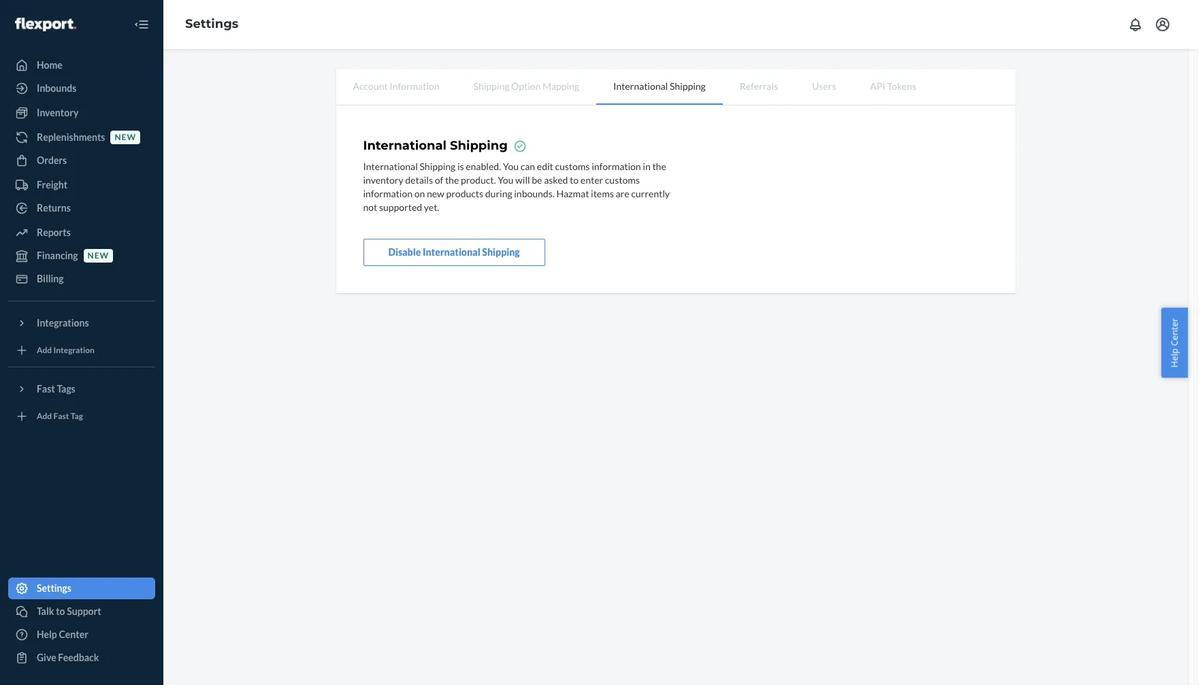 Task type: vqa. For each thing, say whether or not it's contained in the screenshot.
leftmost 'Inbounds'
no



Task type: describe. For each thing, give the bounding box(es) containing it.
account
[[353, 80, 388, 92]]

help center link
[[8, 625, 155, 646]]

international inside button
[[423, 246, 481, 258]]

can
[[521, 161, 535, 172]]

inventory
[[363, 174, 404, 186]]

0 horizontal spatial customs
[[555, 161, 590, 172]]

on
[[415, 188, 425, 199]]

referrals tab
[[723, 69, 795, 104]]

integration
[[53, 346, 95, 356]]

1 horizontal spatial settings link
[[185, 16, 239, 31]]

inventory link
[[8, 102, 155, 124]]

0 horizontal spatial information
[[363, 188, 413, 199]]

enter
[[581, 174, 604, 186]]

give feedback
[[37, 652, 99, 664]]

reports
[[37, 227, 71, 238]]

feedback
[[58, 652, 99, 664]]

integrations
[[37, 317, 89, 329]]

replenishments
[[37, 131, 105, 143]]

information
[[390, 80, 440, 92]]

in
[[643, 161, 651, 172]]

0 horizontal spatial center
[[59, 629, 89, 641]]

is
[[458, 161, 464, 172]]

not
[[363, 201, 378, 213]]

international inside tab
[[614, 80, 668, 92]]

1 vertical spatial you
[[498, 174, 514, 186]]

disable international shipping
[[389, 246, 520, 258]]

1 horizontal spatial settings
[[185, 16, 239, 31]]

add for add fast tag
[[37, 412, 52, 422]]

will
[[516, 174, 530, 186]]

tags
[[57, 383, 75, 395]]

0 vertical spatial you
[[503, 161, 519, 172]]

supported
[[379, 201, 422, 213]]

international shipping inside international shipping tab
[[614, 80, 706, 92]]

api
[[871, 80, 886, 92]]

currently
[[632, 188, 670, 199]]

of
[[435, 174, 444, 186]]

talk to support
[[37, 606, 101, 618]]

details
[[405, 174, 433, 186]]

returns
[[37, 202, 71, 214]]

center inside button
[[1169, 318, 1181, 346]]

give feedback button
[[8, 648, 155, 670]]

new for financing
[[88, 251, 109, 261]]

1 horizontal spatial information
[[592, 161, 641, 172]]

to inside international shipping is enabled. you can edit customs information in the inventory details of the product. you will be asked to enter customs information on new products during inbounds. hazmat items are currently not supported yet.
[[570, 174, 579, 186]]

1 vertical spatial settings
[[37, 583, 71, 595]]

shipping option mapping tab
[[457, 69, 597, 104]]

tokens
[[888, 80, 917, 92]]

open notifications image
[[1128, 16, 1144, 33]]

0 horizontal spatial the
[[445, 174, 459, 186]]

help center button
[[1162, 308, 1189, 378]]

integrations button
[[8, 313, 155, 334]]

enabled.
[[466, 161, 501, 172]]

1 vertical spatial international shipping
[[363, 138, 508, 153]]

disable
[[389, 246, 421, 258]]

inventory
[[37, 107, 79, 119]]

open account menu image
[[1155, 16, 1171, 33]]

asked
[[544, 174, 568, 186]]

products
[[446, 188, 484, 199]]

add fast tag link
[[8, 406, 155, 428]]

billing
[[37, 273, 64, 285]]

billing link
[[8, 268, 155, 290]]

international shipping is enabled. you can edit customs information in the inventory details of the product. you will be asked to enter customs information on new products during inbounds. hazmat items are currently not supported yet.
[[363, 161, 670, 213]]



Task type: locate. For each thing, give the bounding box(es) containing it.
shipping inside button
[[482, 246, 520, 258]]

reports link
[[8, 222, 155, 244]]

0 vertical spatial to
[[570, 174, 579, 186]]

support
[[67, 606, 101, 618]]

center
[[1169, 318, 1181, 346], [59, 629, 89, 641]]

0 vertical spatial center
[[1169, 318, 1181, 346]]

fast
[[37, 383, 55, 395], [53, 412, 69, 422]]

tag
[[71, 412, 83, 422]]

new
[[115, 132, 136, 143], [427, 188, 445, 199], [88, 251, 109, 261]]

to inside talk to support button
[[56, 606, 65, 618]]

information
[[592, 161, 641, 172], [363, 188, 413, 199]]

0 vertical spatial information
[[592, 161, 641, 172]]

yet.
[[424, 201, 440, 213]]

0 vertical spatial customs
[[555, 161, 590, 172]]

fast tags
[[37, 383, 75, 395]]

1 vertical spatial the
[[445, 174, 459, 186]]

0 vertical spatial international shipping
[[614, 80, 706, 92]]

help inside button
[[1169, 348, 1181, 368]]

account information
[[353, 80, 440, 92]]

1 vertical spatial fast
[[53, 412, 69, 422]]

add
[[37, 346, 52, 356], [37, 412, 52, 422]]

inbounds.
[[514, 188, 555, 199]]

mapping
[[543, 80, 580, 92]]

freight
[[37, 179, 67, 191]]

fast tags button
[[8, 379, 155, 400]]

to
[[570, 174, 579, 186], [56, 606, 65, 618]]

0 horizontal spatial new
[[88, 251, 109, 261]]

help center
[[1169, 318, 1181, 368], [37, 629, 89, 641]]

international
[[614, 80, 668, 92], [363, 138, 447, 153], [363, 161, 418, 172], [423, 246, 481, 258]]

items
[[591, 188, 614, 199]]

1 horizontal spatial customs
[[605, 174, 640, 186]]

shipping inside international shipping is enabled. you can edit customs information in the inventory details of the product. you will be asked to enter customs information on new products during inbounds. hazmat items are currently not supported yet.
[[420, 161, 456, 172]]

edit
[[537, 161, 554, 172]]

new down of
[[427, 188, 445, 199]]

new down reports link
[[88, 251, 109, 261]]

freight link
[[8, 174, 155, 196]]

help center inside button
[[1169, 318, 1181, 368]]

1 vertical spatial settings link
[[8, 578, 155, 600]]

1 horizontal spatial the
[[653, 161, 667, 172]]

give
[[37, 652, 56, 664]]

1 horizontal spatial to
[[570, 174, 579, 186]]

home
[[37, 59, 63, 71]]

1 vertical spatial customs
[[605, 174, 640, 186]]

0 vertical spatial add
[[37, 346, 52, 356]]

add integration link
[[8, 340, 155, 362]]

1 add from the top
[[37, 346, 52, 356]]

tab list
[[336, 69, 1016, 106]]

1 vertical spatial information
[[363, 188, 413, 199]]

talk to support button
[[8, 601, 155, 623]]

users
[[812, 80, 837, 92]]

1 vertical spatial help center
[[37, 629, 89, 641]]

home link
[[8, 54, 155, 76]]

shipping
[[474, 80, 510, 92], [670, 80, 706, 92], [450, 138, 508, 153], [420, 161, 456, 172], [482, 246, 520, 258]]

new inside international shipping is enabled. you can edit customs information in the inventory details of the product. you will be asked to enter customs information on new products during inbounds. hazmat items are currently not supported yet.
[[427, 188, 445, 199]]

add for add integration
[[37, 346, 52, 356]]

add down fast tags
[[37, 412, 52, 422]]

0 vertical spatial new
[[115, 132, 136, 143]]

be
[[532, 174, 542, 186]]

1 horizontal spatial international shipping
[[614, 80, 706, 92]]

during
[[485, 188, 513, 199]]

returns link
[[8, 198, 155, 219]]

option
[[512, 80, 541, 92]]

you up during
[[498, 174, 514, 186]]

0 vertical spatial the
[[653, 161, 667, 172]]

are
[[616, 188, 630, 199]]

hazmat
[[557, 188, 589, 199]]

you left can
[[503, 161, 519, 172]]

fast left tag
[[53, 412, 69, 422]]

the
[[653, 161, 667, 172], [445, 174, 459, 186]]

orders link
[[8, 150, 155, 172]]

to right the talk
[[56, 606, 65, 618]]

shipping option mapping
[[474, 80, 580, 92]]

0 horizontal spatial help
[[37, 629, 57, 641]]

you
[[503, 161, 519, 172], [498, 174, 514, 186]]

customs
[[555, 161, 590, 172], [605, 174, 640, 186]]

international shipping tab
[[597, 69, 723, 105]]

1 horizontal spatial help center
[[1169, 318, 1181, 368]]

1 vertical spatial help
[[37, 629, 57, 641]]

the right in
[[653, 161, 667, 172]]

1 horizontal spatial help
[[1169, 348, 1181, 368]]

add fast tag
[[37, 412, 83, 422]]

international shipping
[[614, 80, 706, 92], [363, 138, 508, 153]]

1 horizontal spatial center
[[1169, 318, 1181, 346]]

0 vertical spatial help
[[1169, 348, 1181, 368]]

new for replenishments
[[115, 132, 136, 143]]

0 vertical spatial help center
[[1169, 318, 1181, 368]]

inbounds link
[[8, 78, 155, 99]]

add integration
[[37, 346, 95, 356]]

2 add from the top
[[37, 412, 52, 422]]

customs up asked
[[555, 161, 590, 172]]

tab list containing account information
[[336, 69, 1016, 106]]

1 vertical spatial to
[[56, 606, 65, 618]]

users tab
[[795, 69, 854, 104]]

financing
[[37, 250, 78, 262]]

the right of
[[445, 174, 459, 186]]

0 horizontal spatial settings
[[37, 583, 71, 595]]

api tokens
[[871, 80, 917, 92]]

information down the inventory
[[363, 188, 413, 199]]

settings
[[185, 16, 239, 31], [37, 583, 71, 595]]

api tokens tab
[[854, 69, 934, 104]]

0 horizontal spatial settings link
[[8, 578, 155, 600]]

product.
[[461, 174, 496, 186]]

0 vertical spatial fast
[[37, 383, 55, 395]]

2 horizontal spatial new
[[427, 188, 445, 199]]

orders
[[37, 155, 67, 166]]

0 vertical spatial settings link
[[185, 16, 239, 31]]

1 vertical spatial add
[[37, 412, 52, 422]]

account information tab
[[336, 69, 457, 104]]

fast left the tags
[[37, 383, 55, 395]]

0 vertical spatial settings
[[185, 16, 239, 31]]

flexport logo image
[[15, 18, 76, 31]]

1 horizontal spatial new
[[115, 132, 136, 143]]

0 horizontal spatial help center
[[37, 629, 89, 641]]

1 vertical spatial new
[[427, 188, 445, 199]]

new up "orders" link
[[115, 132, 136, 143]]

fast inside dropdown button
[[37, 383, 55, 395]]

0 horizontal spatial to
[[56, 606, 65, 618]]

international inside international shipping is enabled. you can edit customs information in the inventory details of the product. you will be asked to enter customs information on new products during inbounds. hazmat items are currently not supported yet.
[[363, 161, 418, 172]]

1 vertical spatial center
[[59, 629, 89, 641]]

information up are
[[592, 161, 641, 172]]

2 vertical spatial new
[[88, 251, 109, 261]]

customs up are
[[605, 174, 640, 186]]

0 horizontal spatial international shipping
[[363, 138, 508, 153]]

to up hazmat
[[570, 174, 579, 186]]

help
[[1169, 348, 1181, 368], [37, 629, 57, 641]]

talk
[[37, 606, 54, 618]]

inbounds
[[37, 82, 76, 94]]

settings link
[[185, 16, 239, 31], [8, 578, 155, 600]]

referrals
[[740, 80, 778, 92]]

disable international shipping button
[[363, 239, 545, 266]]

close navigation image
[[133, 16, 150, 33]]

add left integration
[[37, 346, 52, 356]]



